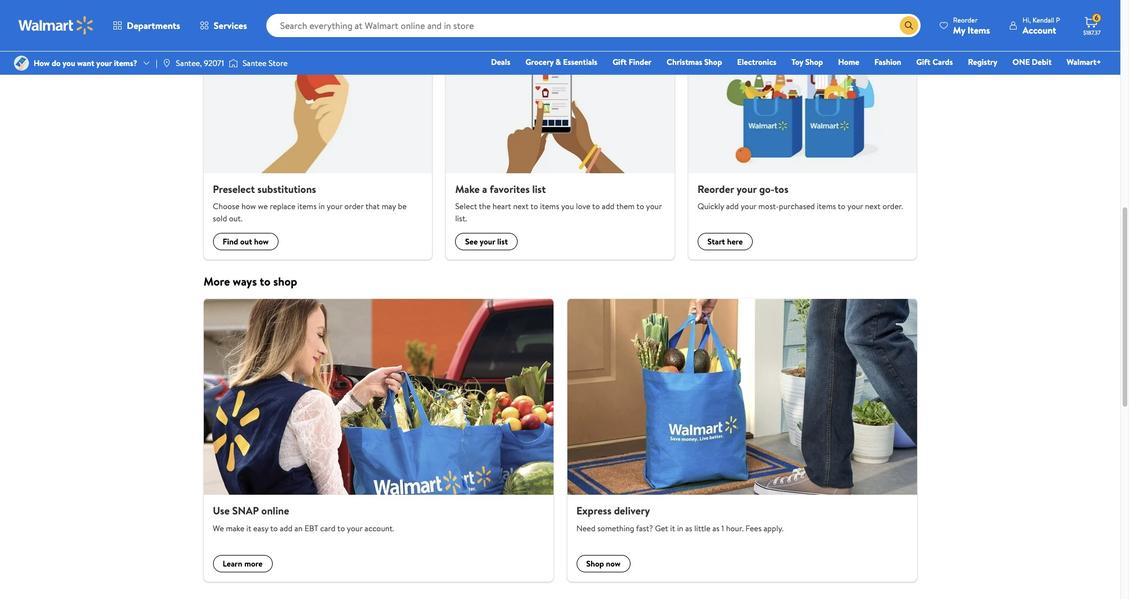 Task type: describe. For each thing, give the bounding box(es) containing it.
in for substitutions
[[319, 201, 325, 212]]

find
[[223, 236, 238, 248]]

easier
[[283, 20, 313, 36]]

toy
[[792, 56, 804, 68]]

registry
[[969, 56, 998, 68]]

made
[[253, 20, 280, 36]]

use snap online we make it easy to add an ebt card to your account.
[[213, 504, 394, 534]]

add inside make a favorites list select the heart next to items you love to add them to your list.
[[602, 201, 615, 212]]

make
[[455, 182, 480, 196]]

select
[[455, 201, 477, 212]]

to right love
[[593, 201, 600, 212]]

grocery
[[526, 56, 554, 68]]

deals link
[[486, 56, 516, 68]]

see your list
[[465, 236, 508, 248]]

be
[[398, 201, 407, 212]]

grocery & essentials
[[526, 56, 598, 68]]

gift for gift finder
[[613, 56, 627, 68]]

reorder for my
[[954, 15, 978, 25]]

now
[[606, 558, 621, 569]]

your left go-
[[737, 182, 757, 196]]

hour.
[[726, 522, 744, 534]]

little
[[695, 522, 711, 534]]

tos
[[775, 182, 789, 196]]

one debit link
[[1008, 56, 1058, 68]]

something
[[598, 522, 635, 534]]

here
[[727, 236, 743, 248]]

gift finder
[[613, 56, 652, 68]]

order.
[[883, 201, 904, 212]]

store
[[269, 57, 288, 69]]

|
[[156, 57, 157, 69]]

services button
[[190, 12, 257, 39]]

reorder your go-tos list item
[[682, 45, 924, 260]]

to left shop
[[260, 274, 271, 289]]

online
[[262, 504, 289, 518]]

out
[[240, 236, 252, 248]]

finder
[[629, 56, 652, 68]]

your right want
[[96, 57, 112, 69]]

add inside use snap online we make it easy to add an ebt card to your account.
[[280, 522, 293, 534]]

list inside make a favorites list select the heart next to items you love to add them to your list.
[[533, 182, 546, 196]]

ordering made easier
[[204, 20, 313, 36]]

your inside make a favorites list select the heart next to items you love to add them to your list.
[[646, 201, 662, 212]]

account
[[1023, 23, 1057, 36]]

more
[[244, 558, 263, 569]]

next inside make a favorites list select the heart next to items you love to add them to your list.
[[513, 201, 529, 212]]

gift cards link
[[912, 56, 959, 68]]

your right see
[[480, 236, 496, 248]]

departments
[[127, 19, 180, 32]]

list.
[[455, 213, 467, 224]]

want
[[77, 57, 94, 69]]

electronics link
[[732, 56, 782, 68]]

to right easy
[[270, 522, 278, 534]]

shop inside express delivery list item
[[587, 558, 604, 569]]

in for delivery
[[678, 522, 684, 534]]

walmart image
[[19, 16, 94, 35]]

1 vertical spatial list
[[498, 236, 508, 248]]

start here
[[708, 236, 743, 248]]

Walmart Site-Wide search field
[[266, 14, 921, 37]]

fees
[[746, 522, 762, 534]]

account.
[[365, 522, 394, 534]]

how inside preselect substitutions choose how we replace items in your order that may be sold out.
[[242, 201, 256, 212]]

start
[[708, 236, 726, 248]]

preselect substitutions choose how we replace items in your order that may be sold out.
[[213, 182, 407, 224]]

items inside preselect substitutions choose how we replace items in your order that may be sold out.
[[298, 201, 317, 212]]

shop for toy shop
[[806, 56, 824, 68]]

get
[[655, 522, 669, 534]]

ways
[[233, 274, 257, 289]]

to right card
[[338, 522, 345, 534]]

list for more ways to shop
[[197, 299, 924, 582]]

one debit
[[1013, 56, 1052, 68]]

shop for christmas shop
[[705, 56, 723, 68]]

choose
[[213, 201, 240, 212]]

to right them at the right of page
[[637, 201, 645, 212]]

essentials
[[563, 56, 598, 68]]

0 horizontal spatial you
[[63, 57, 75, 69]]

walmart+
[[1067, 56, 1102, 68]]

do
[[52, 57, 61, 69]]

christmas shop
[[667, 56, 723, 68]]

Search search field
[[266, 14, 921, 37]]

items
[[968, 23, 991, 36]]

christmas shop link
[[662, 56, 728, 68]]

kendall
[[1033, 15, 1055, 25]]

fast?
[[636, 522, 653, 534]]

more ways to shop
[[204, 274, 297, 289]]

items for make a favorites list
[[540, 201, 560, 212]]

to inside reorder your go-tos quickly add your most-purchased items to your next order.
[[838, 201, 846, 212]]

electronics
[[738, 56, 777, 68]]

how do you want your items?
[[34, 57, 137, 69]]

items?
[[114, 57, 137, 69]]

your left order.
[[848, 201, 864, 212]]

one
[[1013, 56, 1031, 68]]

easy
[[253, 522, 269, 534]]

how
[[34, 57, 50, 69]]

reorder for your
[[698, 182, 735, 196]]

quickly
[[698, 201, 725, 212]]

to right heart
[[531, 201, 538, 212]]



Task type: locate. For each thing, give the bounding box(es) containing it.
reorder inside reorder your go-tos quickly add your most-purchased items to your next order.
[[698, 182, 735, 196]]

go-
[[760, 182, 775, 196]]

p
[[1057, 15, 1061, 25]]

1 horizontal spatial list
[[533, 182, 546, 196]]

hi,
[[1023, 15, 1032, 25]]

shop right christmas at right top
[[705, 56, 723, 68]]

love
[[576, 201, 591, 212]]

how right out
[[254, 236, 269, 248]]

reorder
[[954, 15, 978, 25], [698, 182, 735, 196]]

1 vertical spatial how
[[254, 236, 269, 248]]

home
[[839, 56, 860, 68]]

list containing use snap online
[[197, 299, 924, 582]]

0 horizontal spatial next
[[513, 201, 529, 212]]

it
[[247, 522, 251, 534], [671, 522, 676, 534]]

2 as from the left
[[713, 522, 720, 534]]

your left most-
[[741, 201, 757, 212]]

2 horizontal spatial shop
[[806, 56, 824, 68]]

need
[[577, 522, 596, 534]]

0 vertical spatial how
[[242, 201, 256, 212]]

we
[[258, 201, 268, 212]]

1 vertical spatial you
[[562, 201, 574, 212]]

fashion link
[[870, 56, 907, 68]]

2 horizontal spatial items
[[817, 201, 837, 212]]

shop right toy
[[806, 56, 824, 68]]

2 gift from the left
[[917, 56, 931, 68]]

sold
[[213, 213, 227, 224]]

hi, kendall p account
[[1023, 15, 1061, 36]]

list right see
[[498, 236, 508, 248]]

2 items from the left
[[540, 201, 560, 212]]

items inside reorder your go-tos quickly add your most-purchased items to your next order.
[[817, 201, 837, 212]]

your inside use snap online we make it easy to add an ebt card to your account.
[[347, 522, 363, 534]]

1 horizontal spatial it
[[671, 522, 676, 534]]

shop now
[[587, 558, 621, 569]]

list right favorites
[[533, 182, 546, 196]]

1 horizontal spatial next
[[866, 201, 881, 212]]

ordering
[[204, 20, 250, 36]]

2 horizontal spatial add
[[727, 201, 739, 212]]

0 horizontal spatial list
[[498, 236, 508, 248]]

gift cards
[[917, 56, 953, 68]]

find out how
[[223, 236, 269, 248]]

express delivery need something fast? get it in as little as 1 hour. fees apply.
[[577, 504, 784, 534]]

list
[[533, 182, 546, 196], [498, 236, 508, 248]]

6
[[1095, 13, 1099, 23]]

learn more
[[223, 558, 263, 569]]

1 it from the left
[[247, 522, 251, 534]]

that
[[366, 201, 380, 212]]

your inside preselect substitutions choose how we replace items in your order that may be sold out.
[[327, 201, 343, 212]]

your left account. on the left of the page
[[347, 522, 363, 534]]

0 horizontal spatial gift
[[613, 56, 627, 68]]

search icon image
[[905, 21, 914, 30]]

toy shop link
[[787, 56, 829, 68]]

0 horizontal spatial it
[[247, 522, 251, 534]]

walmart+ link
[[1062, 56, 1107, 68]]

 image for santee store
[[229, 57, 238, 69]]

list containing preselect substitutions
[[197, 45, 924, 260]]

may
[[382, 201, 396, 212]]

0 horizontal spatial reorder
[[698, 182, 735, 196]]

delivery
[[614, 504, 650, 518]]

learn
[[223, 558, 242, 569]]

next
[[513, 201, 529, 212], [866, 201, 881, 212]]

reorder up registry
[[954, 15, 978, 25]]

we
[[213, 522, 224, 534]]

 image right 92071 at the top left of the page
[[229, 57, 238, 69]]

1 vertical spatial reorder
[[698, 182, 735, 196]]

an
[[295, 522, 303, 534]]

1
[[722, 522, 725, 534]]

your left order
[[327, 201, 343, 212]]

0 vertical spatial list
[[197, 45, 924, 260]]

$187.37
[[1084, 28, 1101, 37]]

use snap online list item
[[197, 299, 561, 582]]

0 horizontal spatial  image
[[162, 59, 171, 68]]

reorder your go-tos quickly add your most-purchased items to your next order.
[[698, 182, 904, 212]]

 image
[[14, 56, 29, 71]]

 image right |
[[162, 59, 171, 68]]

in right get
[[678, 522, 684, 534]]

santee, 92071
[[176, 57, 224, 69]]

my
[[954, 23, 966, 36]]

as
[[686, 522, 693, 534], [713, 522, 720, 534]]

add left the an in the bottom left of the page
[[280, 522, 293, 534]]

departments button
[[103, 12, 190, 39]]

how left we
[[242, 201, 256, 212]]

as left 'little'
[[686, 522, 693, 534]]

in inside preselect substitutions choose how we replace items in your order that may be sold out.
[[319, 201, 325, 212]]

shop left the "now"
[[587, 558, 604, 569]]

1 vertical spatial in
[[678, 522, 684, 534]]

shop
[[273, 274, 297, 289]]

1 horizontal spatial add
[[602, 201, 615, 212]]

0 vertical spatial in
[[319, 201, 325, 212]]

you left love
[[562, 201, 574, 212]]

it inside express delivery need something fast? get it in as little as 1 hour. fees apply.
[[671, 522, 676, 534]]

order
[[345, 201, 364, 212]]

them
[[617, 201, 635, 212]]

it inside use snap online we make it easy to add an ebt card to your account.
[[247, 522, 251, 534]]

1 list from the top
[[197, 45, 924, 260]]

out.
[[229, 213, 243, 224]]

0 vertical spatial you
[[63, 57, 75, 69]]

gift left 'finder'
[[613, 56, 627, 68]]

list
[[197, 45, 924, 260], [197, 299, 924, 582]]

1 horizontal spatial you
[[562, 201, 574, 212]]

it right get
[[671, 522, 676, 534]]

&
[[556, 56, 561, 68]]

reorder up quickly
[[698, 182, 735, 196]]

reorder my items
[[954, 15, 991, 36]]

in left order
[[319, 201, 325, 212]]

it left easy
[[247, 522, 251, 534]]

grocery & essentials link
[[521, 56, 603, 68]]

apply.
[[764, 522, 784, 534]]

2 list from the top
[[197, 299, 924, 582]]

 image for santee, 92071
[[162, 59, 171, 68]]

2 it from the left
[[671, 522, 676, 534]]

santee,
[[176, 57, 202, 69]]

1 next from the left
[[513, 201, 529, 212]]

next right heart
[[513, 201, 529, 212]]

christmas
[[667, 56, 703, 68]]

items left love
[[540, 201, 560, 212]]

1 horizontal spatial reorder
[[954, 15, 978, 25]]

0 horizontal spatial as
[[686, 522, 693, 534]]

0 horizontal spatial shop
[[587, 558, 604, 569]]

your
[[96, 57, 112, 69], [737, 182, 757, 196], [327, 201, 343, 212], [646, 201, 662, 212], [741, 201, 757, 212], [848, 201, 864, 212], [480, 236, 496, 248], [347, 522, 363, 534]]

add inside reorder your go-tos quickly add your most-purchased items to your next order.
[[727, 201, 739, 212]]

gift for gift cards
[[917, 56, 931, 68]]

3 items from the left
[[817, 201, 837, 212]]

add right quickly
[[727, 201, 739, 212]]

purchased
[[779, 201, 815, 212]]

1 horizontal spatial shop
[[705, 56, 723, 68]]

reorder inside the reorder my items
[[954, 15, 978, 25]]

items right 'replace'
[[298, 201, 317, 212]]

6 $187.37
[[1084, 13, 1101, 37]]

services
[[214, 19, 247, 32]]

snap
[[232, 504, 259, 518]]

next inside reorder your go-tos quickly add your most-purchased items to your next order.
[[866, 201, 881, 212]]

substitutions
[[258, 182, 316, 196]]

cards
[[933, 56, 953, 68]]

make a favorites list list item
[[439, 45, 682, 260]]

list for ordering made easier
[[197, 45, 924, 260]]

1 horizontal spatial in
[[678, 522, 684, 534]]

card
[[320, 522, 336, 534]]

1 horizontal spatial as
[[713, 522, 720, 534]]

add left them at the right of page
[[602, 201, 615, 212]]

1 horizontal spatial items
[[540, 201, 560, 212]]

add
[[602, 201, 615, 212], [727, 201, 739, 212], [280, 522, 293, 534]]

santee
[[243, 57, 267, 69]]

2 next from the left
[[866, 201, 881, 212]]

deals
[[491, 56, 511, 68]]

0 horizontal spatial items
[[298, 201, 317, 212]]

1 items from the left
[[298, 201, 317, 212]]

1 gift from the left
[[613, 56, 627, 68]]

0 vertical spatial list
[[533, 182, 546, 196]]

0 horizontal spatial in
[[319, 201, 325, 212]]

registry link
[[963, 56, 1003, 68]]

more
[[204, 274, 230, 289]]

1 horizontal spatial gift
[[917, 56, 931, 68]]

next left order.
[[866, 201, 881, 212]]

favorites
[[490, 182, 530, 196]]

replace
[[270, 201, 296, 212]]

your right them at the right of page
[[646, 201, 662, 212]]

gift finder link
[[608, 56, 657, 68]]

to right purchased
[[838, 201, 846, 212]]

items for reorder your go-tos
[[817, 201, 837, 212]]

make
[[226, 522, 245, 534]]

you inside make a favorites list select the heart next to items you love to add them to your list.
[[562, 201, 574, 212]]

1 vertical spatial list
[[197, 299, 924, 582]]

items right purchased
[[817, 201, 837, 212]]

items inside make a favorites list select the heart next to items you love to add them to your list.
[[540, 201, 560, 212]]

 image
[[229, 57, 238, 69], [162, 59, 171, 68]]

0 vertical spatial reorder
[[954, 15, 978, 25]]

in inside express delivery need something fast? get it in as little as 1 hour. fees apply.
[[678, 522, 684, 534]]

home link
[[833, 56, 865, 68]]

as left 1
[[713, 522, 720, 534]]

1 horizontal spatial  image
[[229, 57, 238, 69]]

make a favorites list select the heart next to items you love to add them to your list.
[[455, 182, 662, 224]]

use
[[213, 504, 230, 518]]

debit
[[1033, 56, 1052, 68]]

gift left cards
[[917, 56, 931, 68]]

preselect substitutions list item
[[197, 45, 439, 260]]

you right do
[[63, 57, 75, 69]]

fashion
[[875, 56, 902, 68]]

92071
[[204, 57, 224, 69]]

0 horizontal spatial add
[[280, 522, 293, 534]]

toy shop
[[792, 56, 824, 68]]

express delivery list item
[[561, 299, 924, 582]]

1 as from the left
[[686, 522, 693, 534]]



Task type: vqa. For each thing, say whether or not it's contained in the screenshot.


